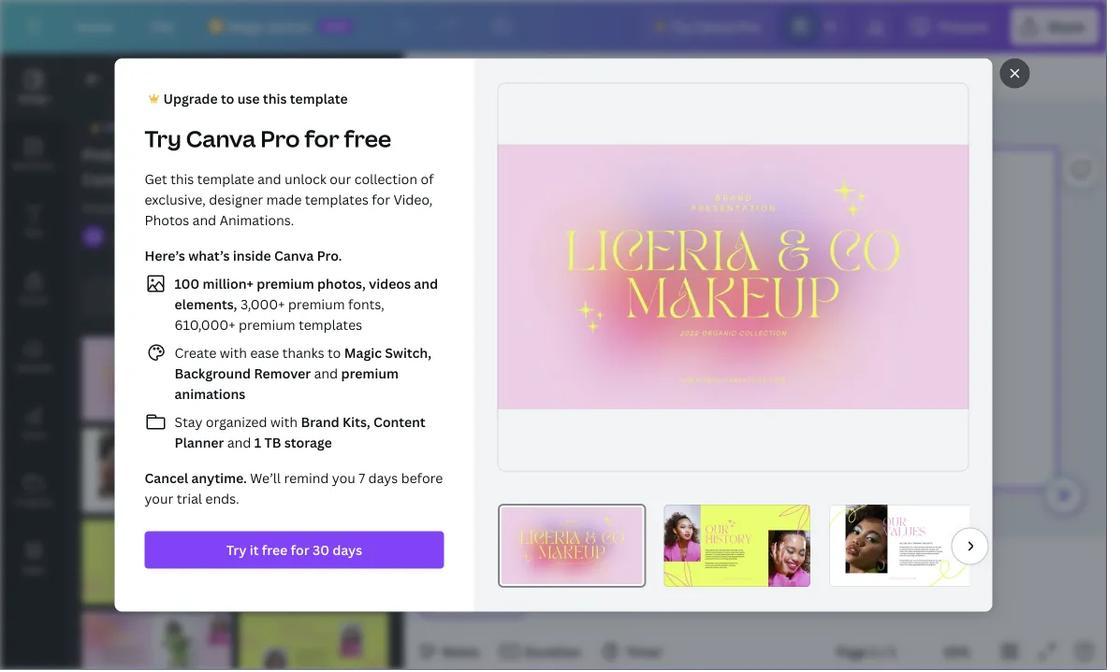 Task type: locate. For each thing, give the bounding box(es) containing it.
switch,
[[385, 344, 431, 362]]

0 horizontal spatial try
[[145, 124, 181, 154]]

0 horizontal spatial free
[[262, 542, 288, 560]]

3,000+ premium fonts, 610,000+ premium templates
[[175, 296, 384, 334]]

|
[[244, 229, 247, 244]]

1 vertical spatial templates
[[299, 316, 362, 334]]

1 for /
[[870, 643, 877, 661]]

0 vertical spatial pro
[[737, 17, 759, 35]]

0 horizontal spatial magic
[[228, 17, 265, 35]]

premium up 3,000+
[[257, 275, 314, 293]]

background
[[175, 365, 251, 383]]

0 vertical spatial to
[[221, 90, 234, 108]]

0 horizontal spatial this
[[170, 170, 194, 188]]

1 horizontal spatial pro
[[737, 17, 759, 35]]

before
[[401, 470, 443, 488]]

colorful
[[199, 145, 259, 165]]

video,
[[393, 191, 433, 209]]

we'll
[[250, 470, 281, 488]]

1 horizontal spatial design
[[284, 229, 321, 244]]

brand button
[[0, 255, 67, 323]]

try
[[671, 17, 692, 35], [145, 124, 181, 154], [226, 542, 247, 560]]

0 horizontal spatial days
[[332, 542, 362, 560]]

salbine
[[188, 229, 228, 244]]

business
[[156, 169, 220, 189]]

0 vertical spatial brand
[[20, 294, 47, 306]]

0 vertical spatial presentation
[[224, 169, 317, 189]]

premium left hide image
[[341, 365, 399, 383]]

canva inside button
[[695, 17, 734, 35]]

remind
[[284, 470, 329, 488]]

2 image
[[828, 505, 975, 588]]

0 horizontal spatial brand
[[20, 294, 47, 306]]

and inside pink and yellow colorful makeup company business presentation
[[117, 145, 145, 165]]

0 horizontal spatial to
[[221, 90, 234, 108]]

1 horizontal spatial try
[[226, 542, 247, 560]]

all
[[219, 288, 235, 306]]

design up pro.
[[284, 229, 321, 244]]

page
[[837, 643, 867, 661]]

1 horizontal spatial magic
[[344, 344, 382, 362]]

to left use
[[221, 90, 234, 108]]

magic switch, background remover
[[175, 344, 431, 383]]

videos
[[369, 275, 411, 293]]

try inside button
[[671, 17, 692, 35]]

our
[[330, 170, 351, 188]]

2 vertical spatial try
[[226, 542, 247, 560]]

30
[[313, 542, 329, 560]]

1 vertical spatial try
[[145, 124, 181, 154]]

create
[[175, 344, 217, 362]]

magic left switch in the top left of the page
[[228, 17, 265, 35]]

1 vertical spatial this
[[170, 170, 194, 188]]

side panel tab list
[[0, 53, 67, 592]]

0 horizontal spatial presentation
[[82, 201, 152, 216]]

ease
[[250, 344, 279, 362]]

days right 30
[[332, 542, 362, 560]]

0 horizontal spatial template
[[197, 170, 254, 188]]

try for try canva pro for free
[[145, 124, 181, 154]]

text
[[24, 226, 43, 239]]

1 horizontal spatial template
[[290, 90, 348, 108]]

1 vertical spatial design
[[284, 229, 321, 244]]

brand up storage
[[301, 414, 339, 431]]

here's what's inside canva pro.
[[145, 247, 342, 265]]

1 vertical spatial with
[[270, 414, 298, 431]]

1 vertical spatial free
[[262, 542, 288, 560]]

1 horizontal spatial brand
[[301, 414, 339, 431]]

magic inside main menu bar
[[228, 17, 265, 35]]

salbine b. | salsal design element
[[82, 226, 105, 248]]

of
[[421, 170, 434, 188]]

0 horizontal spatial canva
[[186, 124, 256, 154]]

1 vertical spatial days
[[332, 542, 362, 560]]

try it free for 30 days button
[[145, 532, 444, 569]]

elements,
[[175, 296, 237, 313]]

list containing 100 million+ premium photos, videos and elements,
[[145, 273, 444, 453]]

0 horizontal spatial with
[[220, 344, 247, 362]]

pro for try canva pro for free
[[260, 124, 300, 154]]

for
[[304, 124, 339, 154], [372, 191, 390, 209], [291, 542, 309, 560]]

free up collection
[[344, 124, 391, 154]]

by
[[172, 229, 185, 244]]

1 vertical spatial brand
[[301, 414, 339, 431]]

1920
[[164, 201, 190, 216]]

2 horizontal spatial canva
[[695, 17, 734, 35]]

1 vertical spatial canva
[[186, 124, 256, 154]]

to right thanks
[[328, 344, 341, 362]]

template up designer
[[197, 170, 254, 188]]

0 horizontal spatial design
[[18, 92, 49, 104]]

and inside 100 million+ premium photos, videos and elements,
[[414, 275, 438, 293]]

1
[[254, 434, 261, 452], [870, 643, 877, 661], [889, 643, 896, 661]]

for down collection
[[372, 191, 390, 209]]

free right it on the bottom of the page
[[262, 542, 288, 560]]

days inside button
[[332, 542, 362, 560]]

for up unlock
[[304, 124, 339, 154]]

0 vertical spatial days
[[368, 470, 398, 488]]

tb
[[264, 434, 281, 452]]

elements
[[12, 159, 55, 172]]

content
[[373, 414, 426, 431]]

brand kits, content planner
[[175, 414, 426, 452]]

get
[[145, 170, 167, 188]]

here's
[[145, 247, 185, 265]]

design inside design button
[[18, 92, 49, 104]]

premium inside 100 million+ premium photos, videos and elements,
[[257, 275, 314, 293]]

premium
[[257, 275, 314, 293], [288, 296, 345, 313], [239, 316, 295, 334], [341, 365, 399, 383]]

template up makeup
[[290, 90, 348, 108]]

b.
[[231, 229, 241, 244]]

3,000+
[[240, 296, 285, 313]]

1 left /
[[870, 643, 877, 661]]

premium animations
[[175, 365, 399, 403]]

0 horizontal spatial pro
[[260, 124, 300, 154]]

1 right /
[[889, 643, 896, 661]]

0 vertical spatial try
[[671, 17, 692, 35]]

uploads
[[15, 361, 53, 374]]

1 vertical spatial pro
[[260, 124, 300, 154]]

1 vertical spatial magic
[[344, 344, 382, 362]]

1 vertical spatial template
[[197, 170, 254, 188]]

magic for switch,
[[344, 344, 382, 362]]

free
[[344, 124, 391, 154], [262, 542, 288, 560]]

design up elements button
[[18, 92, 49, 104]]

1 horizontal spatial to
[[328, 344, 341, 362]]

inside
[[233, 247, 271, 265]]

this
[[263, 90, 287, 108], [170, 170, 194, 188]]

your
[[145, 490, 173, 508]]

we'll remind you 7 days before your trial ends.
[[145, 470, 443, 508]]

days right 7
[[368, 470, 398, 488]]

more
[[141, 229, 169, 244]]

draw button
[[0, 390, 67, 458]]

1 vertical spatial presentation
[[82, 201, 152, 216]]

1 horizontal spatial 1
[[870, 643, 877, 661]]

try inside button
[[226, 542, 247, 560]]

view more by salbine b. | salsal design
[[112, 229, 321, 244]]

brand up uploads button
[[20, 294, 47, 306]]

px
[[233, 201, 245, 216]]

with up 'and 1 tb storage'
[[270, 414, 298, 431]]

switch
[[268, 17, 311, 35]]

animations
[[175, 386, 245, 403]]

presentation up made
[[224, 169, 317, 189]]

0 horizontal spatial 1
[[254, 434, 261, 452]]

pro inside button
[[737, 17, 759, 35]]

0 vertical spatial free
[[344, 124, 391, 154]]

pink and yellow colorful makeup company business presentation image
[[497, 145, 969, 410], [82, 338, 232, 422], [239, 338, 388, 422], [82, 429, 232, 513], [239, 429, 388, 513], [82, 521, 232, 605], [239, 521, 388, 605], [82, 612, 232, 671], [239, 612, 388, 671]]

made
[[266, 191, 302, 209]]

brand inside brand button
[[20, 294, 47, 306]]

upgrade to use this template
[[163, 90, 348, 108]]

0 vertical spatial template
[[290, 90, 348, 108]]

with up background
[[220, 344, 247, 362]]

0 vertical spatial for
[[304, 124, 339, 154]]

magic left switch,
[[344, 344, 382, 362]]

premium down photos,
[[288, 296, 345, 313]]

2 horizontal spatial try
[[671, 17, 692, 35]]

exclusive,
[[145, 191, 206, 209]]

templates
[[305, 191, 369, 209], [299, 316, 362, 334]]

for inside try it free for 30 days button
[[291, 542, 309, 560]]

presentation down the company
[[82, 201, 152, 216]]

0 vertical spatial design
[[18, 92, 49, 104]]

try canva pro for free
[[145, 124, 391, 154]]

to
[[221, 90, 234, 108], [328, 344, 341, 362]]

brand inside brand kits, content planner
[[301, 414, 339, 431]]

elements button
[[0, 121, 67, 188]]

cancel
[[145, 470, 188, 488]]

1 horizontal spatial days
[[368, 470, 398, 488]]

0 vertical spatial this
[[263, 90, 287, 108]]

this inside get this template and unlock our collection of exclusive, designer made templates for video, photos and animations.
[[170, 170, 194, 188]]

this up exclusive,
[[170, 170, 194, 188]]

0 vertical spatial magic
[[228, 17, 265, 35]]

list
[[145, 273, 444, 453]]

collection
[[354, 170, 417, 188]]

salsal
[[250, 229, 281, 244]]

templates down our
[[305, 191, 369, 209]]

2 vertical spatial canva
[[274, 247, 314, 265]]

1 horizontal spatial free
[[344, 124, 391, 154]]

page 1 image
[[419, 555, 526, 615]]

100 million+ premium photos, videos and elements,
[[175, 275, 438, 313]]

cancel anytime.
[[145, 470, 247, 488]]

magic for switch
[[228, 17, 265, 35]]

notes
[[442, 643, 480, 661]]

duration button
[[495, 637, 588, 667]]

salbine b. | salsal design image
[[82, 226, 105, 248]]

0 vertical spatial with
[[220, 344, 247, 362]]

template
[[290, 90, 348, 108], [197, 170, 254, 188]]

premium down 3,000+
[[239, 316, 295, 334]]

organized
[[206, 414, 267, 431]]

for left 30
[[291, 542, 309, 560]]

1 left the tb
[[254, 434, 261, 452]]

1920 x 1080 px
[[164, 201, 245, 216]]

with
[[220, 344, 247, 362], [270, 414, 298, 431]]

brand
[[20, 294, 47, 306], [301, 414, 339, 431]]

11
[[238, 288, 252, 306]]

notes button
[[412, 637, 487, 667]]

magic inside the magic switch, background remover
[[344, 344, 382, 362]]

pro for try canva pro
[[737, 17, 759, 35]]

0 vertical spatial templates
[[305, 191, 369, 209]]

this right use
[[263, 90, 287, 108]]

templates up thanks
[[299, 316, 362, 334]]

templates inside get this template and unlock our collection of exclusive, designer made templates for video, photos and animations.
[[305, 191, 369, 209]]

photos
[[145, 211, 189, 229]]

1 horizontal spatial presentation
[[224, 169, 317, 189]]

2 vertical spatial for
[[291, 542, 309, 560]]

1 vertical spatial for
[[372, 191, 390, 209]]

days
[[368, 470, 398, 488], [332, 542, 362, 560]]

0 vertical spatial canva
[[695, 17, 734, 35]]

pro.
[[317, 247, 342, 265]]



Task type: describe. For each thing, give the bounding box(es) containing it.
company
[[82, 169, 152, 189]]

home link
[[60, 7, 128, 45]]

apps
[[22, 563, 45, 576]]

view more by salbine b. | salsal design button
[[112, 227, 321, 246]]

you
[[332, 470, 355, 488]]

try it free for 30 days
[[226, 542, 362, 560]]

try canva pro button
[[640, 7, 774, 45]]

template inside get this template and unlock our collection of exclusive, designer made templates for video, photos and animations.
[[197, 170, 254, 188]]

canva for try canva pro
[[695, 17, 734, 35]]

apply all 11 pages button
[[82, 278, 388, 315]]

1080
[[202, 201, 230, 216]]

100
[[175, 275, 200, 293]]

unlock
[[285, 170, 326, 188]]

animations.
[[220, 211, 294, 229]]

for for 30
[[291, 542, 309, 560]]

use
[[237, 90, 260, 108]]

for inside get this template and unlock our collection of exclusive, designer made templates for video, photos and animations.
[[372, 191, 390, 209]]

it
[[250, 542, 259, 560]]

for for free
[[304, 124, 339, 154]]

7
[[359, 470, 365, 488]]

anytime.
[[191, 470, 247, 488]]

draw
[[22, 429, 45, 441]]

thanks
[[282, 344, 324, 362]]

apps button
[[0, 525, 67, 592]]

apply all 11 pages
[[179, 288, 292, 306]]

fonts,
[[348, 296, 384, 313]]

new
[[324, 20, 348, 32]]

1 for tb
[[254, 434, 261, 452]]

2 horizontal spatial 1
[[889, 643, 896, 661]]

makeup
[[263, 145, 320, 165]]

view
[[112, 229, 138, 244]]

remover
[[254, 365, 311, 383]]

Page title text field
[[441, 596, 448, 615]]

1 horizontal spatial with
[[270, 414, 298, 431]]

planner
[[175, 434, 224, 452]]

try for try canva pro
[[671, 17, 692, 35]]

1 image
[[663, 505, 810, 588]]

templates inside 3,000+ premium fonts, 610,000+ premium templates
[[299, 316, 362, 334]]

610,000+
[[175, 316, 235, 334]]

uploads button
[[0, 323, 67, 390]]

presentation inside pink and yellow colorful makeup company business presentation
[[224, 169, 317, 189]]

main menu bar
[[0, 0, 1107, 53]]

upgrade
[[163, 90, 218, 108]]

and 1 tb storage
[[224, 434, 332, 452]]

brand for brand
[[20, 294, 47, 306]]

photos,
[[317, 275, 366, 293]]

free inside button
[[262, 542, 288, 560]]

hide image
[[403, 317, 415, 407]]

1 vertical spatial to
[[328, 344, 341, 362]]

what's
[[188, 247, 230, 265]]

designer
[[209, 191, 263, 209]]

ends.
[[205, 490, 239, 508]]

0 image
[[498, 505, 645, 588]]

1 horizontal spatial canva
[[274, 247, 314, 265]]

x
[[193, 201, 199, 216]]

home
[[75, 17, 113, 35]]

pages
[[255, 288, 292, 306]]

premium inside premium animations
[[341, 365, 399, 383]]

magic switch
[[228, 17, 311, 35]]

hide pages image
[[711, 527, 801, 542]]

design button
[[0, 53, 67, 121]]

yellow
[[148, 145, 196, 165]]

stay organized with
[[175, 414, 301, 431]]

pink and yellow colorful makeup company business presentation
[[82, 145, 320, 189]]

days inside we'll remind you 7 days before your trial ends.
[[368, 470, 398, 488]]

try for try it free for 30 days
[[226, 542, 247, 560]]

storage
[[284, 434, 332, 452]]

pink
[[82, 145, 114, 165]]

design inside view more by salbine b. | salsal design button
[[284, 229, 321, 244]]

projects button
[[0, 458, 67, 525]]

get this template and unlock our collection of exclusive, designer made templates for video, photos and animations.
[[145, 170, 434, 229]]

stay
[[175, 414, 203, 431]]

1 horizontal spatial this
[[263, 90, 287, 108]]

trial
[[177, 490, 202, 508]]

canva assistant image
[[1053, 485, 1075, 507]]

page 1 / 1
[[837, 643, 896, 661]]

timer
[[626, 643, 662, 661]]

brand for brand kits, content planner
[[301, 414, 339, 431]]

projects
[[15, 496, 52, 509]]

try canva pro
[[671, 17, 759, 35]]

kits,
[[343, 414, 370, 431]]

timer button
[[596, 637, 670, 667]]

million+
[[203, 275, 253, 293]]

/
[[880, 643, 886, 661]]

canva for try canva pro for free
[[186, 124, 256, 154]]

duration
[[524, 643, 581, 661]]



Task type: vqa. For each thing, say whether or not it's contained in the screenshot.
the Create with ease thanks to
yes



